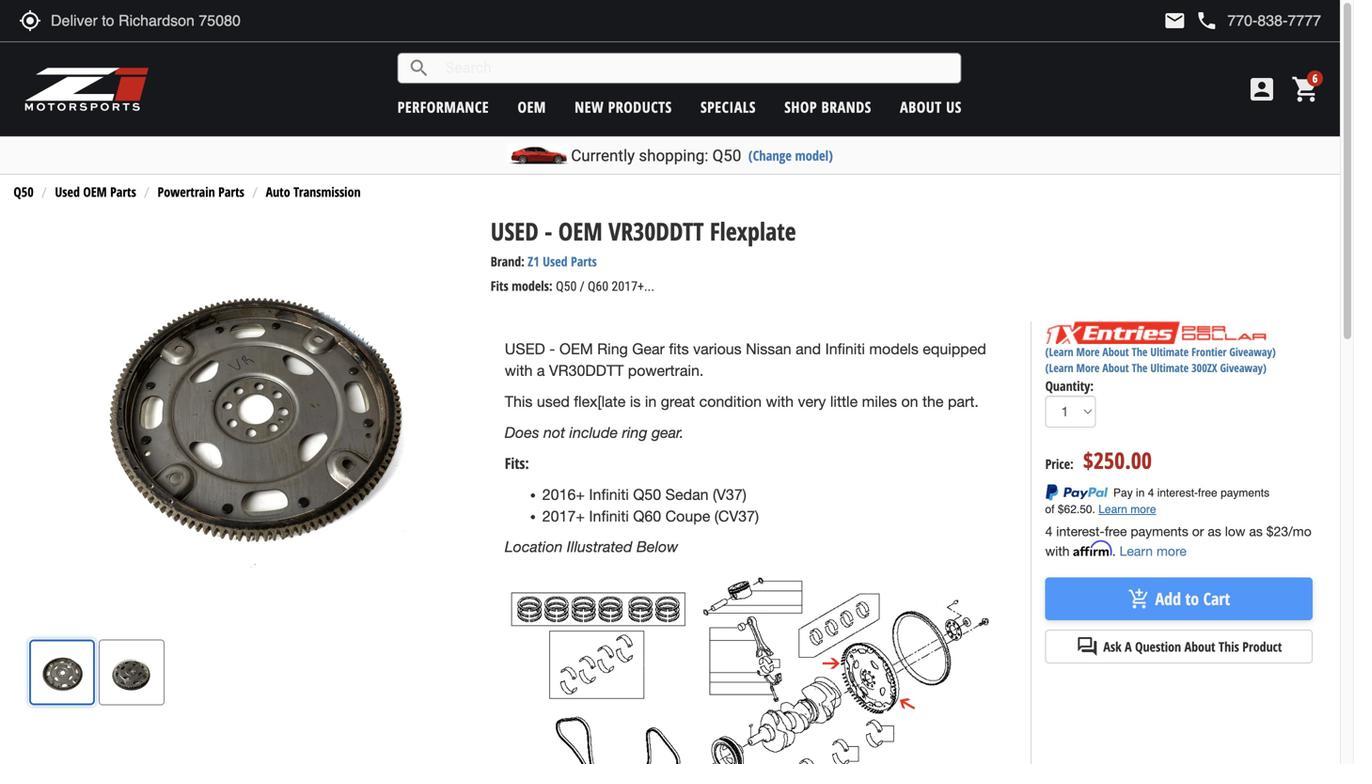 Task type: vqa. For each thing, say whether or not it's contained in the screenshot.
2nd Ultimate from the bottom of the (Learn More About The Ultimate Frontier Giveaway) (Learn More About The Ultimate 300ZX Giveaway)
yes



Task type: locate. For each thing, give the bounding box(es) containing it.
used inside used - oem vr30ddtt flexplate brand: z1 used parts fits models: q50 / q60 2017+...
[[491, 214, 539, 248]]

oem up 'z1 used parts' link
[[559, 214, 603, 248]]

1 horizontal spatial q60
[[633, 508, 662, 525]]

does not include ring gear.
[[505, 424, 684, 442]]

models
[[870, 341, 919, 358]]

with left very
[[766, 393, 794, 411]]

q50 inside used - oem vr30ddtt flexplate brand: z1 used parts fits models: q50 / q60 2017+...
[[556, 279, 577, 295]]

- for vr30ddtt
[[545, 214, 553, 248]]

infiniti right 2016+
[[589, 486, 629, 504]]

vr30ddtt inside used - oem vr30ddtt flexplate brand: z1 used parts fits models: q50 / q60 2017+...
[[609, 214, 704, 248]]

shopping:
[[639, 146, 709, 165]]

2 ultimate from the top
[[1151, 361, 1189, 376]]

account_box link
[[1243, 74, 1282, 104]]

mail phone
[[1164, 9, 1219, 32]]

mail link
[[1164, 9, 1187, 32]]

q60
[[588, 279, 609, 295], [633, 508, 662, 525]]

parts
[[110, 183, 136, 201], [218, 183, 245, 201], [571, 253, 597, 271]]

this left the product
[[1219, 639, 1240, 657]]

my_location
[[19, 9, 41, 32]]

to
[[1186, 588, 1200, 611]]

1 vertical spatial the
[[1133, 361, 1148, 376]]

1 vertical spatial with
[[766, 393, 794, 411]]

1 vertical spatial vr30ddtt
[[549, 362, 624, 380]]

/mo with
[[1046, 524, 1312, 559]]

q50
[[713, 146, 742, 165], [14, 183, 34, 201], [556, 279, 577, 295], [633, 486, 662, 504]]

300zx
[[1192, 361, 1218, 376]]

the up (learn more about the ultimate 300zx giveaway) link
[[1133, 344, 1148, 360]]

affirm . learn more
[[1074, 541, 1187, 559]]

shop brands
[[785, 97, 872, 117]]

- for ring
[[550, 341, 556, 358]]

q60 right /
[[588, 279, 609, 295]]

/
[[580, 279, 585, 295]]

the
[[1133, 344, 1148, 360], [1133, 361, 1148, 376]]

with down 4
[[1046, 544, 1070, 559]]

ask
[[1104, 639, 1122, 657]]

as right or
[[1208, 524, 1222, 540]]

0 vertical spatial more
[[1077, 344, 1100, 360]]

not
[[544, 424, 566, 442]]

brand:
[[491, 253, 525, 271]]

1 horizontal spatial used
[[543, 253, 568, 271]]

about us link
[[901, 97, 962, 117]]

question
[[1136, 639, 1182, 657]]

1 more from the top
[[1077, 344, 1100, 360]]

the down (learn more about the ultimate frontier giveaway) link
[[1133, 361, 1148, 376]]

0 vertical spatial vr30ddtt
[[609, 214, 704, 248]]

0 horizontal spatial used
[[55, 183, 80, 201]]

ultimate up (learn more about the ultimate 300zx giveaway) link
[[1151, 344, 1189, 360]]

1 vertical spatial -
[[550, 341, 556, 358]]

1 vertical spatial used
[[505, 341, 545, 358]]

1 vertical spatial (learn
[[1046, 361, 1074, 376]]

used up brand:
[[491, 214, 539, 248]]

ring
[[598, 341, 628, 358]]

1 vertical spatial infiniti
[[589, 486, 629, 504]]

0 horizontal spatial this
[[505, 393, 533, 411]]

1 vertical spatial used
[[543, 253, 568, 271]]

or
[[1193, 524, 1205, 540]]

vr30ddtt up 2017+...
[[609, 214, 704, 248]]

fits
[[491, 277, 509, 295]]

1 horizontal spatial as
[[1250, 524, 1264, 540]]

the
[[923, 393, 944, 411]]

about inside question_answer ask a question about this product
[[1185, 639, 1216, 657]]

location
[[505, 538, 563, 556]]

various
[[694, 341, 742, 358]]

in
[[645, 393, 657, 411]]

oem left ring
[[560, 341, 593, 358]]

free
[[1105, 524, 1128, 540]]

giveaway) right frontier
[[1230, 344, 1277, 360]]

1 vertical spatial more
[[1077, 361, 1100, 376]]

product
[[1243, 639, 1283, 657]]

used inside used - oem vr30ddtt flexplate brand: z1 used parts fits models: q50 / q60 2017+...
[[543, 253, 568, 271]]

this inside question_answer ask a question about this product
[[1219, 639, 1240, 657]]

0 horizontal spatial parts
[[110, 183, 136, 201]]

infiniti right and
[[826, 341, 866, 358]]

1 vertical spatial q60
[[633, 508, 662, 525]]

0 vertical spatial with
[[505, 362, 533, 380]]

2 horizontal spatial with
[[1046, 544, 1070, 559]]

- inside used - oem vr30ddtt flexplate brand: z1 used parts fits models: q50 / q60 2017+...
[[545, 214, 553, 248]]

oem left new
[[518, 97, 547, 117]]

used up a
[[505, 341, 545, 358]]

parts up /
[[571, 253, 597, 271]]

0 vertical spatial -
[[545, 214, 553, 248]]

2 vertical spatial with
[[1046, 544, 1070, 559]]

vr30ddtt up flex[late
[[549, 362, 624, 380]]

q50 left /
[[556, 279, 577, 295]]

- inside the 'used - oem ring gear fits various nissan and infiniti models equipped with a vr30ddtt powertrain.'
[[550, 341, 556, 358]]

used inside the 'used - oem ring gear fits various nissan and infiniti models equipped with a vr30ddtt powertrain.'
[[505, 341, 545, 358]]

0 vertical spatial used
[[491, 214, 539, 248]]

as
[[1208, 524, 1222, 540], [1250, 524, 1264, 540]]

0 vertical spatial infiniti
[[826, 341, 866, 358]]

1 (learn from the top
[[1046, 344, 1074, 360]]

affirm
[[1074, 541, 1113, 557]]

transmission
[[294, 183, 361, 201]]

0 vertical spatial ultimate
[[1151, 344, 1189, 360]]

giveaway) down frontier
[[1221, 361, 1267, 376]]

$23
[[1267, 524, 1289, 540]]

1 vertical spatial ultimate
[[1151, 361, 1189, 376]]

with inside the 'used - oem ring gear fits various nissan and infiniti models equipped with a vr30ddtt powertrain.'
[[505, 362, 533, 380]]

0 vertical spatial (learn
[[1046, 344, 1074, 360]]

more
[[1077, 344, 1100, 360], [1077, 361, 1100, 376]]

ultimate down (learn more about the ultimate frontier giveaway) link
[[1151, 361, 1189, 376]]

1 vertical spatial giveaway)
[[1221, 361, 1267, 376]]

giveaway)
[[1230, 344, 1277, 360], [1221, 361, 1267, 376]]

z1 used parts link
[[528, 253, 597, 271]]

q50 left (change
[[713, 146, 742, 165]]

does
[[505, 424, 540, 442]]

model)
[[796, 146, 833, 165]]

q50 left used oem parts link
[[14, 183, 34, 201]]

(change model) link
[[749, 146, 833, 165]]

auto transmission
[[266, 183, 361, 201]]

new products link
[[575, 97, 672, 117]]

gear.
[[652, 424, 684, 442]]

0 horizontal spatial with
[[505, 362, 533, 380]]

q60 up below
[[633, 508, 662, 525]]

oem right q50 link
[[83, 183, 107, 201]]

2 horizontal spatial parts
[[571, 253, 597, 271]]

and
[[796, 341, 822, 358]]

1 horizontal spatial this
[[1219, 639, 1240, 657]]

used right z1
[[543, 253, 568, 271]]

fits:
[[505, 454, 529, 474]]

1 the from the top
[[1133, 344, 1148, 360]]

0 vertical spatial q60
[[588, 279, 609, 295]]

a
[[537, 362, 545, 380]]

with left a
[[505, 362, 533, 380]]

used
[[491, 214, 539, 248], [505, 341, 545, 358]]

0 horizontal spatial as
[[1208, 524, 1222, 540]]

1 horizontal spatial with
[[766, 393, 794, 411]]

z1 motorsports logo image
[[24, 66, 150, 113]]

1 vertical spatial this
[[1219, 639, 1240, 657]]

vr30ddtt inside the 'used - oem ring gear fits various nissan and infiniti models equipped with a vr30ddtt powertrain.'
[[549, 362, 624, 380]]

0 vertical spatial the
[[1133, 344, 1148, 360]]

0 horizontal spatial q60
[[588, 279, 609, 295]]

oem link
[[518, 97, 547, 117]]

2017+...
[[612, 279, 655, 295]]

2 vertical spatial infiniti
[[589, 508, 629, 525]]

q60 inside used - oem vr30ddtt flexplate brand: z1 used parts fits models: q50 / q60 2017+...
[[588, 279, 609, 295]]

parts inside used - oem vr30ddtt flexplate brand: z1 used parts fits models: q50 / q60 2017+...
[[571, 253, 597, 271]]

about right the "question"
[[1185, 639, 1216, 657]]

q50 left sedan
[[633, 486, 662, 504]]

about up (learn more about the ultimate 300zx giveaway) link
[[1103, 344, 1130, 360]]

(v37)
[[713, 486, 747, 504]]

used right q50 link
[[55, 183, 80, 201]]

new
[[575, 97, 604, 117]]

this up does
[[505, 393, 533, 411]]

parts left 'powertrain'
[[110, 183, 136, 201]]

flexplate
[[710, 214, 797, 248]]

frontier
[[1192, 344, 1227, 360]]

1 horizontal spatial parts
[[218, 183, 245, 201]]

(learn
[[1046, 344, 1074, 360], [1046, 361, 1074, 376]]

4 interest-free payments or as low as $23
[[1046, 524, 1289, 540]]

0 vertical spatial this
[[505, 393, 533, 411]]

- up 'z1 used parts' link
[[545, 214, 553, 248]]

infiniti up illustrated
[[589, 508, 629, 525]]

very
[[798, 393, 827, 411]]

powertrain parts link
[[158, 183, 245, 201]]

with inside /mo with
[[1046, 544, 1070, 559]]

learn more link
[[1120, 544, 1187, 559]]

as right low
[[1250, 524, 1264, 540]]

this
[[505, 393, 533, 411], [1219, 639, 1240, 657]]

currently
[[571, 146, 635, 165]]

- up used
[[550, 341, 556, 358]]

infiniti
[[826, 341, 866, 358], [589, 486, 629, 504], [589, 508, 629, 525]]

parts right 'powertrain'
[[218, 183, 245, 201]]



Task type: describe. For each thing, give the bounding box(es) containing it.
about left the us
[[901, 97, 942, 117]]

used oem parts
[[55, 183, 136, 201]]

2 as from the left
[[1250, 524, 1264, 540]]

auto transmission link
[[266, 183, 361, 201]]

add
[[1156, 588, 1182, 611]]

oem inside used - oem vr30ddtt flexplate brand: z1 used parts fits models: q50 / q60 2017+...
[[559, 214, 603, 248]]

condition
[[700, 393, 762, 411]]

auto
[[266, 183, 290, 201]]

coupe
[[666, 508, 711, 525]]

2 (learn from the top
[[1046, 361, 1074, 376]]

more
[[1157, 544, 1187, 559]]

powertrain parts
[[158, 183, 245, 201]]

this used flex[late is in great condition with very little miles on the part.
[[505, 393, 979, 411]]

price:
[[1046, 455, 1074, 473]]

z1
[[528, 253, 540, 271]]

shop brands link
[[785, 97, 872, 117]]

low
[[1226, 524, 1246, 540]]

a
[[1125, 639, 1133, 657]]

question_answer
[[1077, 636, 1099, 659]]

shopping_cart link
[[1287, 74, 1322, 104]]

used - oem ring gear fits various nissan and infiniti models equipped with a vr30ddtt powertrain.
[[505, 341, 987, 380]]

(learn more about the ultimate frontier giveaway) link
[[1046, 344, 1277, 360]]

2017+
[[543, 508, 585, 525]]

cart
[[1204, 588, 1231, 611]]

little
[[831, 393, 858, 411]]

location illustrated below
[[505, 538, 679, 556]]

fits
[[669, 341, 689, 358]]

specials link
[[701, 97, 756, 117]]

learn
[[1120, 544, 1154, 559]]

search
[[408, 57, 431, 80]]

2 the from the top
[[1133, 361, 1148, 376]]

quantity:
[[1046, 377, 1094, 395]]

gear
[[632, 341, 665, 358]]

us
[[947, 97, 962, 117]]

products
[[608, 97, 672, 117]]

used for ring
[[505, 341, 545, 358]]

is
[[630, 393, 641, 411]]

.
[[1113, 544, 1117, 559]]

payments
[[1131, 524, 1189, 540]]

performance
[[398, 97, 489, 117]]

specials
[[701, 97, 756, 117]]

about down (learn more about the ultimate frontier giveaway) link
[[1103, 361, 1130, 376]]

phone
[[1196, 9, 1219, 32]]

/mo
[[1289, 524, 1312, 540]]

shop
[[785, 97, 818, 117]]

ring
[[622, 424, 648, 442]]

price: $250.00
[[1046, 446, 1153, 476]]

on
[[902, 393, 919, 411]]

add_shopping_cart add to cart
[[1129, 588, 1231, 611]]

currently shopping: q50 (change model)
[[571, 146, 833, 165]]

Search search field
[[431, 54, 961, 83]]

1 as from the left
[[1208, 524, 1222, 540]]

phone link
[[1196, 9, 1322, 32]]

0 vertical spatial giveaway)
[[1230, 344, 1277, 360]]

equipped
[[923, 341, 987, 358]]

(learn more about the ultimate frontier giveaway) (learn more about the ultimate 300zx giveaway)
[[1046, 344, 1277, 376]]

powertrain
[[158, 183, 215, 201]]

miles
[[862, 393, 898, 411]]

account_box
[[1248, 74, 1278, 104]]

brands
[[822, 97, 872, 117]]

question_answer ask a question about this product
[[1077, 636, 1283, 659]]

(change
[[749, 146, 792, 165]]

used for vr30ddtt
[[491, 214, 539, 248]]

models:
[[512, 277, 553, 295]]

1 ultimate from the top
[[1151, 344, 1189, 360]]

performance link
[[398, 97, 489, 117]]

new products
[[575, 97, 672, 117]]

used oem parts link
[[55, 183, 136, 201]]

q50 link
[[14, 183, 34, 201]]

about us
[[901, 97, 962, 117]]

(learn more about the ultimate 300zx giveaway) link
[[1046, 361, 1267, 376]]

mail
[[1164, 9, 1187, 32]]

2 more from the top
[[1077, 361, 1100, 376]]

below
[[637, 538, 679, 556]]

nissan
[[746, 341, 792, 358]]

oem inside the 'used - oem ring gear fits various nissan and infiniti models equipped with a vr30ddtt powertrain.'
[[560, 341, 593, 358]]

2016+
[[543, 486, 585, 504]]

great
[[661, 393, 695, 411]]

powertrain.
[[628, 362, 704, 380]]

$250.00
[[1084, 446, 1153, 476]]

infiniti inside the 'used - oem ring gear fits various nissan and infiniti models equipped with a vr30ddtt powertrain.'
[[826, 341, 866, 358]]

q50 inside 2016+ infiniti q50 sedan (v37) 2017+ infiniti q60 coupe (cv37)
[[633, 486, 662, 504]]

q60 inside 2016+ infiniti q50 sedan (v37) 2017+ infiniti q60 coupe (cv37)
[[633, 508, 662, 525]]

0 vertical spatial used
[[55, 183, 80, 201]]

(cv37)
[[715, 508, 760, 525]]

illustrated
[[567, 538, 633, 556]]



